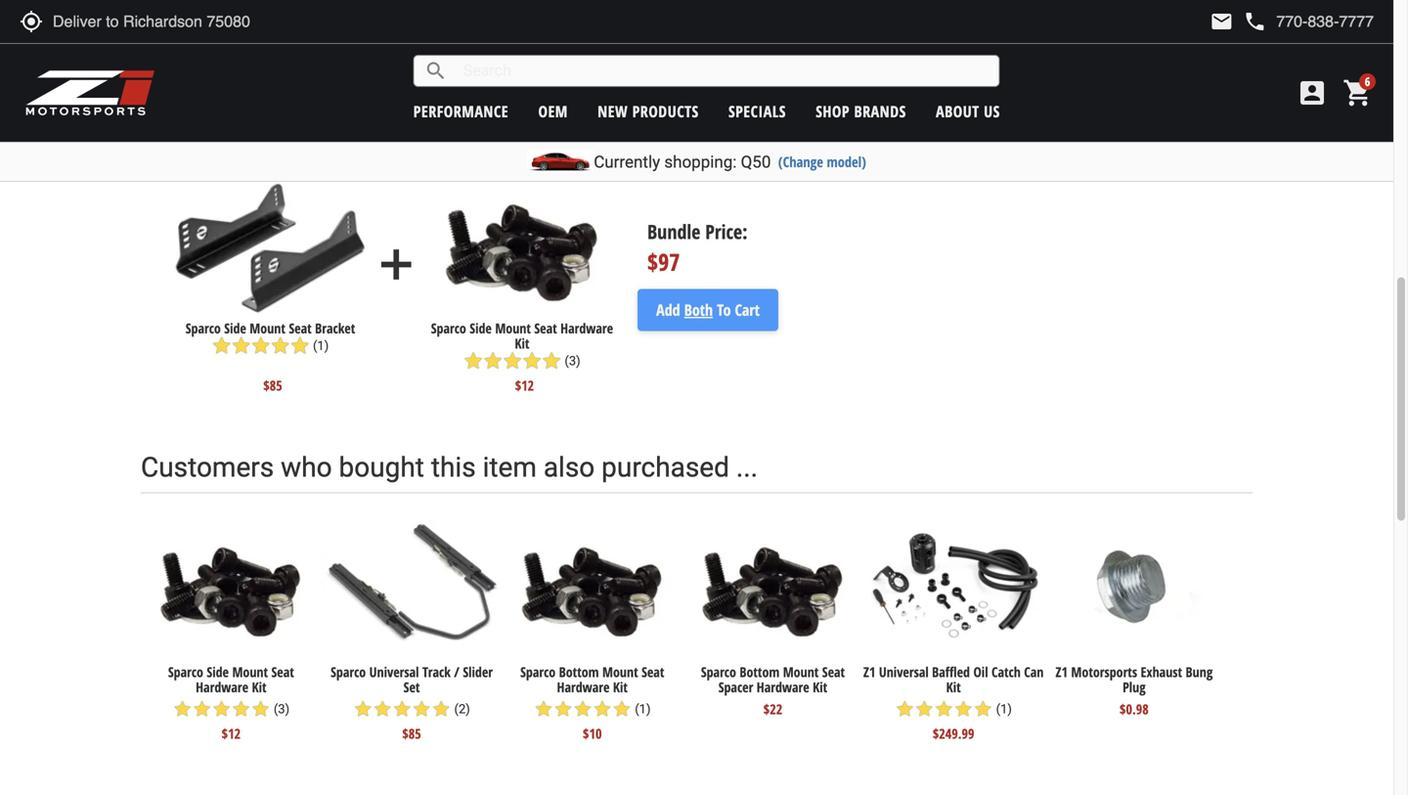 Task type: locate. For each thing, give the bounding box(es) containing it.
sparco inside sparco universal track / slider set star star star star star (2) $85
[[331, 663, 366, 681]]

0 vertical spatial sparco side mount seat hardware kit star star star star star (3) $12
[[431, 319, 613, 395]]

this
[[431, 451, 476, 484]]

universal left baffled
[[879, 663, 929, 681]]

universal
[[369, 663, 419, 681], [879, 663, 929, 681]]

(2)
[[454, 702, 470, 717]]

who
[[281, 451, 332, 484]]

item
[[483, 451, 537, 484]]

universal left track
[[369, 663, 419, 681]]

seat inside sparco bottom mount seat spacer hardware kit $22
[[822, 663, 845, 681]]

(3)
[[565, 354, 581, 368], [274, 702, 290, 717]]

also
[[544, 451, 595, 484]]

shopping_cart
[[1343, 77, 1374, 109]]

1 horizontal spatial $85
[[402, 725, 421, 743]]

Search search field
[[448, 56, 999, 86]]

sparco bottom mount seat hardware kit star star star star star (1) $10
[[521, 663, 665, 743]]

bottom for $22
[[740, 663, 780, 681]]

1 vertical spatial sparco side mount seat hardware kit star star star star star (3) $12
[[168, 663, 294, 743]]

performance link
[[414, 101, 509, 122]]

1 bottom from the left
[[559, 663, 599, 681]]

2 horizontal spatial (1)
[[996, 702, 1012, 717]]

$85 inside sparco universal track / slider set star star star star star (2) $85
[[402, 725, 421, 743]]

motorsports
[[1072, 663, 1138, 681]]

shop brands
[[816, 101, 907, 122]]

0 vertical spatial $12
[[515, 376, 534, 395]]

z1
[[864, 663, 876, 681], [1056, 663, 1068, 681]]

$85 down 'sparco side mount seat bracket star star star star star (1)'
[[263, 376, 282, 395]]

0 horizontal spatial (3)
[[274, 702, 290, 717]]

add
[[657, 299, 680, 320]]

...
[[736, 451, 758, 484]]

2 z1 from the left
[[1056, 663, 1068, 681]]

can
[[1024, 663, 1044, 681]]

bottom up $10
[[559, 663, 599, 681]]

mount inside 'sparco side mount seat bracket star star star star star (1)'
[[250, 319, 286, 338]]

2 universal from the left
[[879, 663, 929, 681]]

star
[[212, 336, 232, 356], [232, 336, 251, 356], [251, 336, 271, 356], [271, 336, 290, 356], [290, 336, 310, 356], [464, 351, 483, 371], [483, 351, 503, 371], [503, 351, 523, 371], [523, 351, 542, 371], [542, 351, 562, 371], [173, 700, 192, 719], [192, 700, 212, 719], [212, 700, 231, 719], [231, 700, 251, 719], [251, 700, 271, 719], [353, 700, 373, 719], [373, 700, 393, 719], [393, 700, 412, 719], [412, 700, 432, 719], [432, 700, 451, 719], [534, 700, 554, 719], [554, 700, 573, 719], [573, 700, 593, 719], [593, 700, 612, 719], [612, 700, 632, 719], [895, 700, 915, 719], [915, 700, 935, 719], [935, 700, 954, 719], [954, 700, 974, 719], [974, 700, 993, 719]]

0 horizontal spatial $85
[[263, 376, 282, 395]]

0 vertical spatial $85
[[263, 376, 282, 395]]

bottom inside sparco bottom mount seat hardware kit star star star star star (1) $10
[[559, 663, 599, 681]]

shopping_cart link
[[1338, 77, 1374, 109]]

side
[[224, 319, 246, 338], [470, 319, 492, 338], [207, 663, 229, 681]]

search
[[424, 59, 448, 83]]

$10
[[583, 725, 602, 743]]

0 horizontal spatial bottom
[[559, 663, 599, 681]]

customers
[[141, 451, 274, 484]]

0 horizontal spatial (1)
[[313, 339, 329, 353]]

shopping:
[[665, 152, 737, 172]]

(change
[[779, 152, 824, 171]]

phone
[[1244, 10, 1267, 33]]

oem
[[538, 101, 568, 122]]

bought
[[275, 68, 362, 100]]

bottom
[[559, 663, 599, 681], [740, 663, 780, 681]]

z1 inside z1 motorsports exhaust bung plug $0.98
[[1056, 663, 1068, 681]]

sparco inside sparco bottom mount seat hardware kit star star star star star (1) $10
[[521, 663, 556, 681]]

q50
[[741, 152, 771, 172]]

sparco inside sparco bottom mount seat spacer hardware kit $22
[[701, 663, 737, 681]]

z1 inside z1 universal baffled oil catch can kit star star star star star (1) $249.99
[[864, 663, 876, 681]]

2 bottom from the left
[[740, 663, 780, 681]]

customers who bought this item also purchased ...
[[141, 451, 758, 484]]

$85
[[263, 376, 282, 395], [402, 725, 421, 743]]

1 vertical spatial (3)
[[274, 702, 290, 717]]

0 horizontal spatial z1
[[864, 663, 876, 681]]

specials
[[729, 101, 786, 122]]

universal inside z1 universal baffled oil catch can kit star star star star star (1) $249.99
[[879, 663, 929, 681]]

z1 right can
[[1056, 663, 1068, 681]]

universal for star
[[369, 663, 419, 681]]

1 horizontal spatial sparco side mount seat hardware kit star star star star star (3) $12
[[431, 319, 613, 395]]

slider
[[463, 663, 493, 681]]

/
[[454, 663, 460, 681]]

(1) inside 'sparco side mount seat bracket star star star star star (1)'
[[313, 339, 329, 353]]

add
[[372, 240, 421, 289]]

sparco inside 'sparco side mount seat bracket star star star star star (1)'
[[186, 319, 221, 338]]

about
[[936, 101, 980, 122]]

seat
[[289, 319, 312, 338], [534, 319, 557, 338], [271, 663, 294, 681], [642, 663, 665, 681], [822, 663, 845, 681]]

track
[[423, 663, 451, 681]]

1 universal from the left
[[369, 663, 419, 681]]

catch
[[992, 663, 1021, 681]]

specials link
[[729, 101, 786, 122]]

1 horizontal spatial (1)
[[635, 702, 651, 717]]

$12
[[515, 376, 534, 395], [222, 725, 241, 743]]

kit
[[515, 334, 530, 353], [252, 678, 267, 696], [613, 678, 628, 696], [813, 678, 828, 696], [947, 678, 961, 696]]

price:
[[706, 218, 748, 245]]

new products link
[[598, 101, 699, 122]]

currently
[[594, 152, 660, 172]]

sparco side mount seat hardware kit star star star star star (3) $12
[[431, 319, 613, 395], [168, 663, 294, 743]]

0 horizontal spatial universal
[[369, 663, 419, 681]]

phone link
[[1244, 10, 1374, 33]]

add both to cart
[[657, 299, 760, 320]]

1 horizontal spatial (3)
[[565, 354, 581, 368]]

seat inside sparco bottom mount seat hardware kit star star star star star (1) $10
[[642, 663, 665, 681]]

1 vertical spatial $85
[[402, 725, 421, 743]]

0 horizontal spatial $12
[[222, 725, 241, 743]]

us
[[984, 101, 1000, 122]]

1 horizontal spatial z1
[[1056, 663, 1068, 681]]

$85 down the set
[[402, 725, 421, 743]]

mount
[[250, 319, 286, 338], [495, 319, 531, 338], [232, 663, 268, 681], [603, 663, 638, 681], [783, 663, 819, 681]]

1 horizontal spatial bottom
[[740, 663, 780, 681]]

bottom for star
[[559, 663, 599, 681]]

1 horizontal spatial universal
[[879, 663, 929, 681]]

z1 left baffled
[[864, 663, 876, 681]]

both
[[685, 299, 713, 320]]

hardware
[[561, 319, 613, 338], [196, 678, 249, 696], [557, 678, 610, 696], [757, 678, 810, 696]]

sparco bottom mount seat spacer hardware kit $22
[[701, 663, 845, 719]]

1 z1 from the left
[[864, 663, 876, 681]]

bottom up $22
[[740, 663, 780, 681]]

0 vertical spatial (3)
[[565, 354, 581, 368]]

$97
[[648, 246, 680, 278]]

bottom inside sparco bottom mount seat spacer hardware kit $22
[[740, 663, 780, 681]]

hardware inside sparco bottom mount seat hardware kit star star star star star (1) $10
[[557, 678, 610, 696]]

universal for kit
[[879, 663, 929, 681]]

(1)
[[313, 339, 329, 353], [635, 702, 651, 717], [996, 702, 1012, 717]]

z1 universal baffled oil catch can kit star star star star star (1) $249.99
[[864, 663, 1044, 743]]

sparco
[[186, 319, 221, 338], [431, 319, 466, 338], [168, 663, 203, 681], [331, 663, 366, 681], [521, 663, 556, 681], [701, 663, 737, 681]]

bought
[[339, 451, 424, 484]]

mail link
[[1210, 10, 1234, 33]]

my_location
[[20, 10, 43, 33]]

universal inside sparco universal track / slider set star star star star star (2) $85
[[369, 663, 419, 681]]

products
[[633, 101, 699, 122]]



Task type: describe. For each thing, give the bounding box(es) containing it.
purchased
[[602, 451, 730, 484]]

mail phone
[[1210, 10, 1267, 33]]

currently shopping: q50 (change model)
[[594, 152, 867, 172]]

about us
[[936, 101, 1000, 122]]

together
[[368, 68, 477, 100]]

seat inside 'sparco side mount seat bracket star star star star star (1)'
[[289, 319, 312, 338]]

frequently bought together
[[141, 68, 477, 100]]

account_box link
[[1292, 77, 1333, 109]]

z1 motorsports logo image
[[24, 68, 156, 117]]

set
[[404, 678, 420, 696]]

cart
[[735, 299, 760, 320]]

new products
[[598, 101, 699, 122]]

1 vertical spatial $12
[[222, 725, 241, 743]]

kit inside sparco bottom mount seat spacer hardware kit $22
[[813, 678, 828, 696]]

z1 for z1 motorsports exhaust bung plug $0.98
[[1056, 663, 1068, 681]]

kit inside sparco bottom mount seat hardware kit star star star star star (1) $10
[[613, 678, 628, 696]]

bundle price: $97
[[648, 218, 748, 278]]

z1 for z1 universal baffled oil catch can kit star star star star star (1) $249.99
[[864, 663, 876, 681]]

shop
[[816, 101, 850, 122]]

mail
[[1210, 10, 1234, 33]]

new
[[598, 101, 628, 122]]

frequently
[[141, 68, 268, 100]]

0 horizontal spatial sparco side mount seat hardware kit star star star star star (3) $12
[[168, 663, 294, 743]]

mount inside sparco bottom mount seat spacer hardware kit $22
[[783, 663, 819, 681]]

(1) inside sparco bottom mount seat hardware kit star star star star star (1) $10
[[635, 702, 651, 717]]

z1 motorsports exhaust bung plug $0.98
[[1056, 663, 1213, 719]]

model)
[[827, 152, 867, 171]]

baffled
[[932, 663, 970, 681]]

plug
[[1123, 678, 1146, 696]]

bundle
[[648, 218, 701, 245]]

bung
[[1186, 663, 1213, 681]]

spacer
[[719, 678, 754, 696]]

to
[[717, 299, 731, 320]]

kit inside z1 universal baffled oil catch can kit star star star star star (1) $249.99
[[947, 678, 961, 696]]

oem link
[[538, 101, 568, 122]]

exhaust
[[1141, 663, 1183, 681]]

sparco side mount seat bracket star star star star star (1)
[[186, 319, 355, 356]]

$0.98
[[1120, 700, 1149, 719]]

mount inside sparco bottom mount seat hardware kit star star star star star (1) $10
[[603, 663, 638, 681]]

sparco universal track / slider set star star star star star (2) $85
[[331, 663, 493, 743]]

shop brands link
[[816, 101, 907, 122]]

oil
[[974, 663, 989, 681]]

brands
[[854, 101, 907, 122]]

(1) inside z1 universal baffled oil catch can kit star star star star star (1) $249.99
[[996, 702, 1012, 717]]

hardware inside sparco bottom mount seat spacer hardware kit $22
[[757, 678, 810, 696]]

$249.99
[[933, 725, 975, 743]]

account_box
[[1297, 77, 1328, 109]]

performance
[[414, 101, 509, 122]]

1 horizontal spatial $12
[[515, 376, 534, 395]]

bracket
[[315, 319, 355, 338]]

$22
[[764, 700, 783, 719]]

(change model) link
[[779, 152, 867, 171]]

about us link
[[936, 101, 1000, 122]]

side inside 'sparco side mount seat bracket star star star star star (1)'
[[224, 319, 246, 338]]



Task type: vqa. For each thing, say whether or not it's contained in the screenshot.


